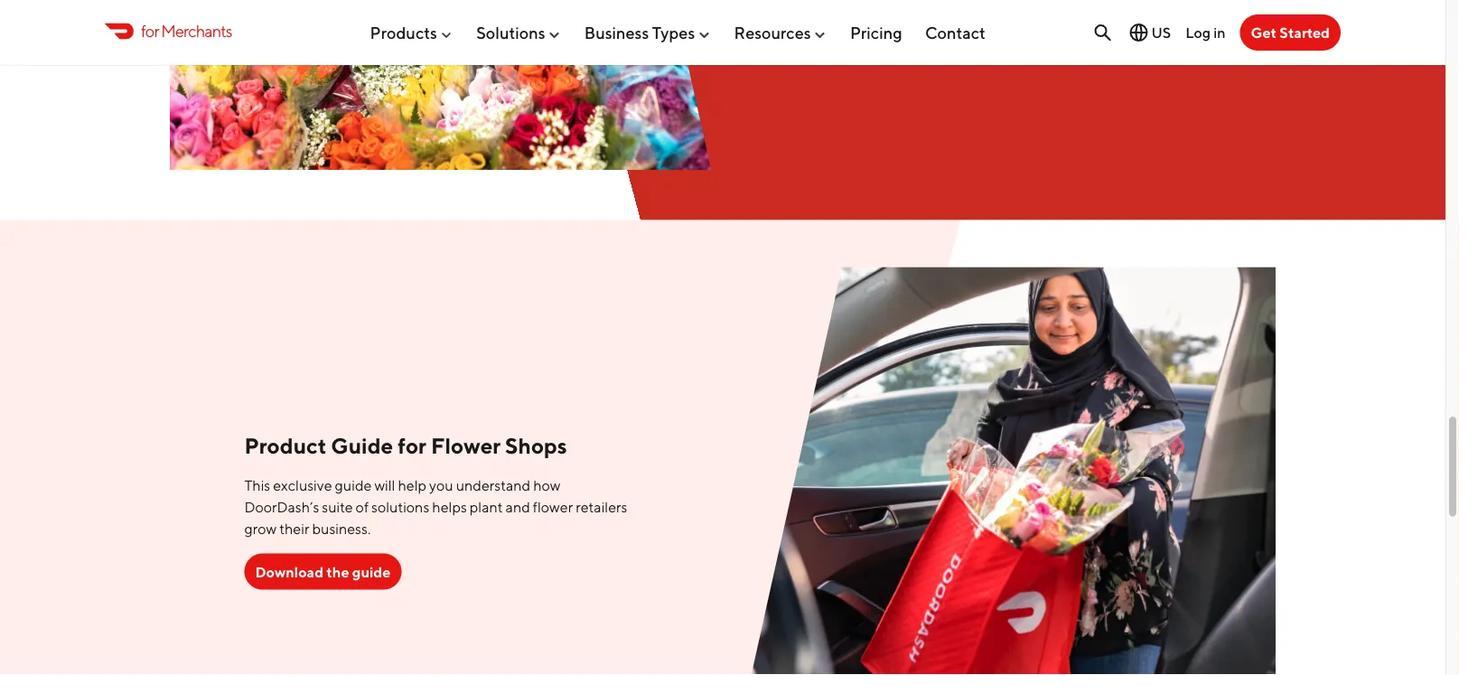 Task type: locate. For each thing, give the bounding box(es) containing it.
business types
[[585, 23, 695, 42]]

this exclusive guide will help you understand how doordash's suite of solutions helps plant and flower retailers grow their business.
[[244, 476, 628, 537]]

guide
[[331, 433, 393, 459]]

log in
[[1186, 24, 1226, 41]]

guide
[[335, 476, 372, 493], [352, 563, 391, 580]]

in
[[1214, 24, 1226, 41]]

guide right the
[[352, 563, 391, 580]]

shops
[[505, 433, 567, 459]]

this
[[244, 476, 270, 493]]

business types link
[[585, 15, 712, 49]]

retailers
[[576, 498, 628, 515]]

you
[[429, 476, 453, 493]]

their
[[279, 520, 309, 537]]

0 vertical spatial guide
[[335, 476, 372, 493]]

0 horizontal spatial for
[[141, 21, 159, 40]]

solutions
[[477, 23, 546, 42]]

helps
[[432, 498, 467, 515]]

and
[[506, 498, 530, 515]]

1 horizontal spatial for
[[398, 433, 427, 459]]

download the guide
[[255, 563, 391, 580]]

download the guide link
[[244, 553, 402, 590]]

1 vertical spatial for
[[398, 433, 427, 459]]

how
[[533, 476, 561, 493]]

contact link
[[925, 15, 986, 49]]

understand
[[456, 476, 531, 493]]

for
[[141, 21, 159, 40], [398, 433, 427, 459]]

product
[[244, 433, 327, 459]]

for up help at the left of the page
[[398, 433, 427, 459]]

guide for exclusive
[[335, 476, 372, 493]]

exclusive
[[273, 476, 332, 493]]

types
[[652, 23, 695, 42]]

resources
[[734, 23, 811, 42]]

1 vertical spatial guide
[[352, 563, 391, 580]]

guide up of
[[335, 476, 372, 493]]

flower
[[431, 433, 501, 459]]

the
[[327, 563, 349, 580]]

products link
[[370, 15, 454, 49]]

of
[[356, 498, 369, 515]]

guide inside this exclusive guide will help you understand how doordash's suite of solutions helps plant and flower retailers grow their business.
[[335, 476, 372, 493]]

pricing link
[[850, 15, 903, 49]]

business.
[[312, 520, 371, 537]]

solutions
[[372, 498, 430, 515]]

for left merchants
[[141, 21, 159, 40]]

log
[[1186, 24, 1211, 41]]

will
[[375, 476, 395, 493]]

help
[[398, 476, 427, 493]]

grow
[[244, 520, 277, 537]]



Task type: describe. For each thing, give the bounding box(es) containing it.
doordash's
[[244, 498, 319, 515]]

woman exiting car with doordash bag of flowers image
[[734, 267, 1276, 675]]

log in link
[[1186, 24, 1226, 41]]

download
[[255, 563, 324, 580]]

flower
[[533, 498, 573, 515]]

contact
[[925, 23, 986, 42]]

guide for the
[[352, 563, 391, 580]]

owner of the flower shop atlanta image
[[170, 0, 712, 170]]

business
[[585, 23, 649, 42]]

merchants
[[161, 21, 232, 40]]

globe line image
[[1128, 22, 1150, 43]]

for merchants
[[141, 21, 232, 40]]

products
[[370, 23, 437, 42]]

suite
[[322, 498, 353, 515]]

for merchants link
[[105, 19, 232, 43]]

resources link
[[734, 15, 828, 49]]

plant
[[470, 498, 503, 515]]

started
[[1280, 24, 1330, 41]]

get started
[[1251, 24, 1330, 41]]

0 vertical spatial for
[[141, 21, 159, 40]]

get started button
[[1241, 14, 1341, 51]]

pricing
[[850, 23, 903, 42]]

product guide for flower shops
[[244, 433, 567, 459]]

get
[[1251, 24, 1277, 41]]

solutions link
[[477, 15, 562, 49]]

us
[[1152, 24, 1172, 41]]



Task type: vqa. For each thing, say whether or not it's contained in the screenshot.
Contact in the top right of the page
yes



